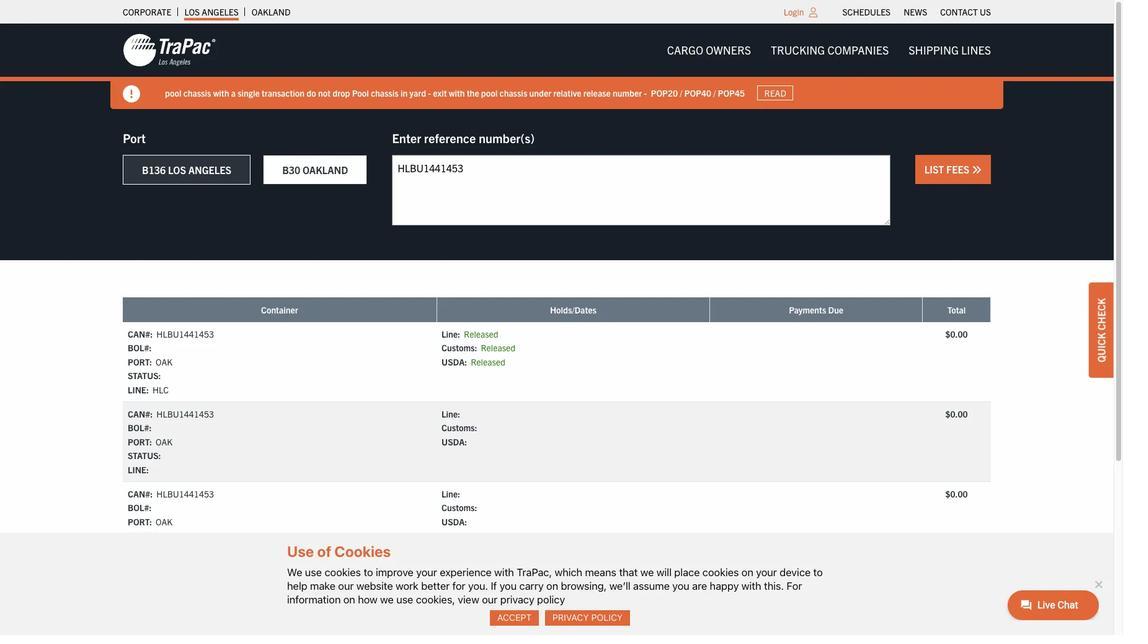 Task type: describe. For each thing, give the bounding box(es) containing it.
b136
[[142, 164, 166, 176]]

which
[[555, 567, 583, 579]]

do
[[307, 87, 316, 98]]

2 cookies from the left
[[703, 567, 739, 579]]

1 vertical spatial we
[[380, 594, 394, 607]]

line: released customs: released usda: released
[[442, 329, 516, 368]]

quick check
[[1096, 298, 1108, 363]]

$ 0.00 for can#: hlbu1441453 bol#: port: oak status:
[[946, 489, 968, 500]]

single
[[238, 87, 260, 98]]

0 vertical spatial our
[[338, 581, 354, 593]]

no image
[[1093, 579, 1105, 591]]

pop40
[[685, 87, 712, 98]]

line: for can#: hlbu1441453 bol#: port: oak status:
[[442, 489, 460, 500]]

with left a
[[213, 87, 229, 98]]

news
[[904, 6, 928, 17]]

privacy policy link
[[545, 611, 630, 627]]

hlbu1441453 for can#: hlbu1441453 bol#: port: oak status: line: hlc
[[157, 329, 214, 340]]

bol#: for can#: hlbu1441453 bol#: port: oak status: line: hlc
[[128, 343, 152, 354]]

under
[[530, 87, 552, 98]]

schedules link
[[843, 3, 891, 20]]

pop20
[[651, 87, 678, 98]]

line: for can#: hlbu1441453 bol#: port: oak status: line: hlc
[[442, 329, 460, 340]]

number
[[613, 87, 642, 98]]

b30
[[282, 164, 300, 176]]

banner containing cargo owners
[[0, 24, 1124, 109]]

3 chassis from the left
[[500, 87, 528, 98]]

means
[[585, 567, 617, 579]]

2 - from the left
[[644, 87, 647, 98]]

cookies
[[335, 544, 391, 561]]

pop45
[[718, 87, 745, 98]]

Enter reference number(s) text field
[[392, 155, 891, 226]]

1 your from the left
[[416, 567, 437, 579]]

exit
[[433, 87, 447, 98]]

for
[[453, 581, 466, 593]]

you.
[[468, 581, 488, 593]]

line: for can#: hlbu1441453 bol#: port: oak status: line:
[[442, 409, 460, 420]]

payments due
[[789, 305, 844, 316]]

contact us link
[[941, 3, 991, 20]]

check
[[1096, 298, 1108, 330]]

use of cookies we use cookies to improve your experience with trapac, which means that we will place cookies on your device to help make our website work better for you. if you carry on browsing, we'll assume you are happy with this. for information on how we use cookies, view our privacy policy
[[287, 544, 823, 607]]

yard
[[410, 87, 426, 98]]

browsing,
[[561, 581, 607, 593]]

with left the
[[449, 87, 465, 98]]

pool
[[352, 87, 369, 98]]

lines
[[962, 43, 991, 57]]

b30 oakland
[[282, 164, 348, 176]]

oak for can#: hlbu1441453 bol#: port: oak status: line: hlc
[[156, 357, 173, 368]]

light image
[[809, 7, 818, 17]]

with left the this.
[[742, 581, 762, 593]]

list fees
[[925, 163, 972, 176]]

oak for can#: hlbu1441453 bol#: port: oak status:
[[156, 517, 173, 528]]

happy
[[710, 581, 739, 593]]

carry
[[520, 581, 544, 593]]

0 vertical spatial oakland
[[252, 6, 291, 17]]

can#: for can#: hlbu1441453 bol#: port: oak status: line: hlc
[[128, 329, 153, 340]]

total
[[948, 305, 966, 316]]

contact us
[[941, 6, 991, 17]]

1 to from the left
[[364, 567, 373, 579]]

0 vertical spatial released
[[464, 329, 499, 340]]

bol#: for can#: hlbu1441453 bol#: port: oak status:
[[128, 503, 152, 514]]

menu bar containing schedules
[[836, 3, 998, 20]]

release
[[584, 87, 611, 98]]

bol#: for can#: hlbu1441453 bol#: port: oak status: line:
[[128, 423, 152, 434]]

list
[[925, 163, 945, 176]]

for
[[787, 581, 802, 593]]

how
[[358, 594, 378, 607]]

us
[[980, 6, 991, 17]]

los angeles link
[[185, 3, 239, 20]]

1 vertical spatial oakland
[[303, 164, 348, 176]]

2 chassis from the left
[[371, 87, 399, 98]]

payments
[[789, 305, 827, 316]]

list fees button
[[916, 155, 991, 184]]

help
[[287, 581, 308, 593]]

policy
[[592, 613, 623, 624]]

1 chassis from the left
[[183, 87, 211, 98]]

policy
[[537, 594, 565, 607]]

0.00 for can#: hlbu1441453 bol#: port: oak status: line: hlc
[[951, 329, 968, 340]]

0.00 for can#: hlbu1441453 bol#: port: oak status:
[[951, 489, 968, 500]]

login
[[784, 6, 804, 17]]

0 vertical spatial los
[[185, 6, 200, 17]]

shipping lines
[[909, 43, 991, 57]]

assume
[[634, 581, 670, 593]]

holds/dates
[[550, 305, 597, 316]]

corporate
[[123, 6, 171, 17]]

accept
[[497, 613, 532, 624]]

can#: for can#: hlbu1441453 bol#: port: oak status: line:
[[128, 409, 153, 420]]

read link
[[758, 86, 794, 101]]

1 vertical spatial angeles
[[188, 164, 232, 176]]

oakland link
[[252, 3, 291, 20]]

this.
[[764, 581, 784, 593]]

line: for can#: hlbu1441453 bol#: port: oak status: line:
[[128, 464, 149, 476]]

2 your from the left
[[756, 567, 777, 579]]

owners
[[706, 43, 751, 57]]

in
[[401, 87, 408, 98]]

shipping lines link
[[899, 38, 1001, 63]]

enter reference number(s)
[[392, 130, 535, 146]]

the
[[467, 87, 479, 98]]

$ for can#: hlbu1441453 bol#: port: oak status: line:
[[946, 409, 951, 420]]

use
[[287, 544, 314, 561]]

place
[[675, 567, 700, 579]]

we'll
[[610, 581, 631, 593]]

accept link
[[490, 611, 539, 627]]

news link
[[904, 3, 928, 20]]

if
[[491, 581, 497, 593]]

will
[[657, 567, 672, 579]]

customs: for can#: hlbu1441453 bol#: port: oak status: line:
[[442, 423, 477, 434]]

0 vertical spatial angeles
[[202, 6, 239, 17]]

quick
[[1096, 333, 1108, 363]]

cargo
[[667, 43, 704, 57]]



Task type: locate. For each thing, give the bounding box(es) containing it.
2 to from the left
[[814, 567, 823, 579]]

1 oak from the top
[[156, 357, 173, 368]]

our
[[338, 581, 354, 593], [482, 594, 498, 607]]

los angeles
[[185, 6, 239, 17]]

1 horizontal spatial /
[[714, 87, 716, 98]]

customs: for can#: hlbu1441453 bol#: port: oak status:
[[442, 503, 477, 514]]

/
[[680, 87, 683, 98], [714, 87, 716, 98]]

0 vertical spatial $ 0.00
[[946, 329, 968, 340]]

shipping
[[909, 43, 959, 57]]

2 customs: from the top
[[442, 423, 477, 434]]

line: left hlc
[[128, 384, 149, 396]]

0 vertical spatial solid image
[[123, 86, 140, 103]]

0 vertical spatial we
[[641, 567, 654, 579]]

we up assume
[[641, 567, 654, 579]]

view
[[458, 594, 480, 607]]

2 hlbu1441453 from the top
[[157, 409, 214, 420]]

chassis left under
[[500, 87, 528, 98]]

status: inside can#: hlbu1441453 bol#: port: oak status:
[[128, 531, 161, 542]]

bol#:
[[128, 343, 152, 354], [128, 423, 152, 434], [128, 503, 152, 514]]

1 vertical spatial port:
[[128, 437, 152, 448]]

hlbu1441453 down can#: hlbu1441453 bol#: port: oak status: line:
[[157, 489, 214, 500]]

use up make
[[305, 567, 322, 579]]

customs: inside line: released customs: released usda: released
[[442, 343, 477, 354]]

privacy
[[500, 594, 535, 607]]

improve
[[376, 567, 414, 579]]

1 horizontal spatial our
[[482, 594, 498, 607]]

0 vertical spatial line:
[[128, 384, 149, 396]]

line: up can#: hlbu1441453 bol#: port: oak status:
[[128, 464, 149, 476]]

1 horizontal spatial cookies
[[703, 567, 739, 579]]

0 horizontal spatial your
[[416, 567, 437, 579]]

usda: for can#: hlbu1441453 bol#: port: oak status:
[[442, 517, 467, 528]]

on left how
[[344, 594, 355, 607]]

1 vertical spatial los
[[168, 164, 186, 176]]

port: for can#: hlbu1441453 bol#: port: oak status: line: hlc
[[128, 357, 152, 368]]

solid image
[[123, 86, 140, 103], [972, 165, 982, 175]]

device
[[780, 567, 811, 579]]

1 port: from the top
[[128, 357, 152, 368]]

released
[[464, 329, 499, 340], [481, 343, 516, 354], [471, 357, 506, 368]]

1 line: from the top
[[128, 384, 149, 396]]

0 vertical spatial customs:
[[442, 343, 477, 354]]

chassis left a
[[183, 87, 211, 98]]

1 - from the left
[[428, 87, 431, 98]]

2 vertical spatial usda:
[[442, 517, 467, 528]]

los right b136
[[168, 164, 186, 176]]

2 vertical spatial $ 0.00
[[946, 489, 968, 500]]

cookies up happy
[[703, 567, 739, 579]]

1 bol#: from the top
[[128, 343, 152, 354]]

hlbu1441453 inside can#: hlbu1441453 bol#: port: oak status:
[[157, 489, 214, 500]]

menu bar
[[836, 3, 998, 20], [657, 38, 1001, 63]]

cargo owners
[[667, 43, 751, 57]]

contact
[[941, 6, 978, 17]]

chassis left in
[[371, 87, 399, 98]]

0 horizontal spatial cookies
[[325, 567, 361, 579]]

usda: for can#: hlbu1441453 bol#: port: oak status: line:
[[442, 437, 467, 448]]

line: customs: usda:
[[442, 409, 477, 448], [442, 489, 477, 528]]

oak inside can#: hlbu1441453 bol#: port: oak status: line: hlc
[[156, 357, 173, 368]]

banner
[[0, 24, 1124, 109]]

0 vertical spatial can#:
[[128, 329, 153, 340]]

0 vertical spatial port:
[[128, 357, 152, 368]]

3 $ 0.00 from the top
[[946, 489, 968, 500]]

read
[[765, 87, 787, 99]]

we
[[641, 567, 654, 579], [380, 594, 394, 607]]

1 horizontal spatial you
[[673, 581, 690, 593]]

line: inside can#: hlbu1441453 bol#: port: oak status: line: hlc
[[128, 384, 149, 396]]

relative
[[554, 87, 582, 98]]

you
[[500, 581, 517, 593], [673, 581, 690, 593]]

1 cookies from the left
[[325, 567, 361, 579]]

quick check link
[[1090, 283, 1114, 378]]

angeles right b136
[[188, 164, 232, 176]]

hlbu1441453 down hlc
[[157, 409, 214, 420]]

can#: inside can#: hlbu1441453 bol#: port: oak status: line: hlc
[[128, 329, 153, 340]]

status:
[[128, 371, 161, 382], [128, 451, 161, 462], [128, 531, 161, 542]]

/ left pop45
[[714, 87, 716, 98]]

line: for can#: hlbu1441453 bol#: port: oak status: line: hlc
[[128, 384, 149, 396]]

hlc
[[153, 384, 169, 396]]

2 line: from the top
[[442, 409, 460, 420]]

bol#: inside can#: hlbu1441453 bol#: port: oak status:
[[128, 503, 152, 514]]

login link
[[784, 6, 804, 17]]

0 horizontal spatial pool
[[165, 87, 181, 98]]

oakland right the los angeles
[[252, 6, 291, 17]]

bol#: inside can#: hlbu1441453 bol#: port: oak status: line:
[[128, 423, 152, 434]]

1 vertical spatial menu bar
[[657, 38, 1001, 63]]

3 line: from the top
[[442, 489, 460, 500]]

to right device
[[814, 567, 823, 579]]

los angeles image
[[123, 33, 216, 68]]

your up 'better'
[[416, 567, 437, 579]]

1 can#: from the top
[[128, 329, 153, 340]]

3 usda: from the top
[[442, 517, 467, 528]]

2 vertical spatial port:
[[128, 517, 152, 528]]

angeles left oakland link
[[202, 6, 239, 17]]

that
[[619, 567, 638, 579]]

1 customs: from the top
[[442, 343, 477, 354]]

port: inside can#: hlbu1441453 bol#: port: oak status: line: hlc
[[128, 357, 152, 368]]

can#: up hlc
[[128, 329, 153, 340]]

hlbu1441453 up hlc
[[157, 329, 214, 340]]

can#: inside can#: hlbu1441453 bol#: port: oak status:
[[128, 489, 153, 500]]

$
[[946, 329, 951, 340], [946, 409, 951, 420], [946, 489, 951, 500]]

2 line: from the top
[[128, 464, 149, 476]]

$ 0.00 for can#: hlbu1441453 bol#: port: oak status: line: hlc
[[946, 329, 968, 340]]

we
[[287, 567, 302, 579]]

0 horizontal spatial on
[[344, 594, 355, 607]]

3 oak from the top
[[156, 517, 173, 528]]

1 vertical spatial customs:
[[442, 423, 477, 434]]

line: inside line: released customs: released usda: released
[[442, 329, 460, 340]]

0 vertical spatial line:
[[442, 329, 460, 340]]

2 vertical spatial customs:
[[442, 503, 477, 514]]

0 horizontal spatial use
[[305, 567, 322, 579]]

2 vertical spatial 0.00
[[951, 489, 968, 500]]

trucking
[[771, 43, 825, 57]]

- left exit
[[428, 87, 431, 98]]

1 vertical spatial line: customs: usda:
[[442, 489, 477, 528]]

solid image right fees at the top right of page
[[972, 165, 982, 175]]

2 usda: from the top
[[442, 437, 467, 448]]

1 horizontal spatial use
[[397, 594, 413, 607]]

1 vertical spatial hlbu1441453
[[157, 409, 214, 420]]

2 vertical spatial released
[[471, 357, 506, 368]]

corporate link
[[123, 3, 171, 20]]

usda:
[[442, 357, 467, 368], [442, 437, 467, 448], [442, 517, 467, 528]]

status: for can#: hlbu1441453 bol#: port: oak status: line: hlc
[[128, 371, 161, 382]]

2 vertical spatial hlbu1441453
[[157, 489, 214, 500]]

1 0.00 from the top
[[951, 329, 968, 340]]

bol#: inside can#: hlbu1441453 bol#: port: oak status: line: hlc
[[128, 343, 152, 354]]

0 horizontal spatial solid image
[[123, 86, 140, 103]]

on left device
[[742, 567, 754, 579]]

1 vertical spatial 0.00
[[951, 409, 968, 420]]

2 / from the left
[[714, 87, 716, 98]]

2 vertical spatial oak
[[156, 517, 173, 528]]

experience
[[440, 567, 492, 579]]

pool chassis with a single transaction  do not drop pool chassis in yard -  exit with the pool chassis under relative release number -  pop20 / pop40 / pop45
[[165, 87, 745, 98]]

to
[[364, 567, 373, 579], [814, 567, 823, 579]]

transaction
[[262, 87, 305, 98]]

pool down los angeles image
[[165, 87, 181, 98]]

not
[[318, 87, 331, 98]]

0 horizontal spatial we
[[380, 594, 394, 607]]

2 vertical spatial $
[[946, 489, 951, 500]]

0.00
[[951, 329, 968, 340], [951, 409, 968, 420], [951, 489, 968, 500]]

2 horizontal spatial on
[[742, 567, 754, 579]]

port: for can#: hlbu1441453 bol#: port: oak status:
[[128, 517, 152, 528]]

we down website
[[380, 594, 394, 607]]

3 $ from the top
[[946, 489, 951, 500]]

1 vertical spatial bol#:
[[128, 423, 152, 434]]

0 horizontal spatial chassis
[[183, 87, 211, 98]]

0 horizontal spatial oakland
[[252, 6, 291, 17]]

0 vertical spatial hlbu1441453
[[157, 329, 214, 340]]

drop
[[333, 87, 350, 98]]

can#: hlbu1441453 bol#: port: oak status:
[[128, 489, 214, 542]]

2 horizontal spatial chassis
[[500, 87, 528, 98]]

port: inside can#: hlbu1441453 bol#: port: oak status: line:
[[128, 437, 152, 448]]

information
[[287, 594, 341, 607]]

1 vertical spatial line:
[[442, 409, 460, 420]]

solid image inside list fees button
[[972, 165, 982, 175]]

1 vertical spatial released
[[481, 343, 516, 354]]

hlbu1441453 inside can#: hlbu1441453 bol#: port: oak status: line: hlc
[[157, 329, 214, 340]]

/ left pop40 at the top of page
[[680, 87, 683, 98]]

customs:
[[442, 343, 477, 354], [442, 423, 477, 434], [442, 503, 477, 514]]

you down place
[[673, 581, 690, 593]]

line:
[[442, 329, 460, 340], [442, 409, 460, 420], [442, 489, 460, 500]]

$ for can#: hlbu1441453 bol#: port: oak status: line: hlc
[[946, 329, 951, 340]]

1 $ 0.00 from the top
[[946, 329, 968, 340]]

our right make
[[338, 581, 354, 593]]

line: customs: usda: for can#: hlbu1441453 bol#: port: oak status: line:
[[442, 409, 477, 448]]

are
[[693, 581, 707, 593]]

1 horizontal spatial on
[[547, 581, 558, 593]]

1 pool from the left
[[165, 87, 181, 98]]

2 $ from the top
[[946, 409, 951, 420]]

menu bar containing cargo owners
[[657, 38, 1001, 63]]

1 horizontal spatial pool
[[481, 87, 498, 98]]

2 oak from the top
[[156, 437, 173, 448]]

oak inside can#: hlbu1441453 bol#: port: oak status: line:
[[156, 437, 173, 448]]

privacy policy
[[553, 613, 623, 624]]

1 horizontal spatial solid image
[[972, 165, 982, 175]]

hlbu1441453 for can#: hlbu1441453 bol#: port: oak status:
[[157, 489, 214, 500]]

cookies
[[325, 567, 361, 579], [703, 567, 739, 579]]

due
[[829, 305, 844, 316]]

to up website
[[364, 567, 373, 579]]

2 status: from the top
[[128, 451, 161, 462]]

0 vertical spatial status:
[[128, 371, 161, 382]]

2 line: customs: usda: from the top
[[442, 489, 477, 528]]

2 port: from the top
[[128, 437, 152, 448]]

0 horizontal spatial /
[[680, 87, 683, 98]]

3 customs: from the top
[[442, 503, 477, 514]]

line:
[[128, 384, 149, 396], [128, 464, 149, 476]]

2 pool from the left
[[481, 87, 498, 98]]

menu bar up shipping
[[836, 3, 998, 20]]

0 horizontal spatial you
[[500, 581, 517, 593]]

1 vertical spatial $
[[946, 409, 951, 420]]

2 vertical spatial status:
[[128, 531, 161, 542]]

website
[[357, 581, 393, 593]]

status: for can#: hlbu1441453 bol#: port: oak status: line:
[[128, 451, 161, 462]]

1 / from the left
[[680, 87, 683, 98]]

1 status: from the top
[[128, 371, 161, 382]]

work
[[396, 581, 419, 593]]

1 horizontal spatial we
[[641, 567, 654, 579]]

0 horizontal spatial -
[[428, 87, 431, 98]]

3 bol#: from the top
[[128, 503, 152, 514]]

1 $ from the top
[[946, 329, 951, 340]]

hlbu1441453
[[157, 329, 214, 340], [157, 409, 214, 420], [157, 489, 214, 500]]

hlbu1441453 for can#: hlbu1441453 bol#: port: oak status: line:
[[157, 409, 214, 420]]

oak for can#: hlbu1441453 bol#: port: oak status: line:
[[156, 437, 173, 448]]

port
[[123, 130, 146, 146]]

2 $ 0.00 from the top
[[946, 409, 968, 420]]

1 vertical spatial $ 0.00
[[946, 409, 968, 420]]

1 vertical spatial line:
[[128, 464, 149, 476]]

2 bol#: from the top
[[128, 423, 152, 434]]

our down if
[[482, 594, 498, 607]]

1 line: from the top
[[442, 329, 460, 340]]

0 horizontal spatial to
[[364, 567, 373, 579]]

1 horizontal spatial your
[[756, 567, 777, 579]]

status: for can#: hlbu1441453 bol#: port: oak status:
[[128, 531, 161, 542]]

2 can#: from the top
[[128, 409, 153, 420]]

can#: hlbu1441453 bol#: port: oak status: line: hlc
[[128, 329, 214, 396]]

1 horizontal spatial oakland
[[303, 164, 348, 176]]

can#: down can#: hlbu1441453 bol#: port: oak status: line:
[[128, 489, 153, 500]]

with up if
[[495, 567, 514, 579]]

0 vertical spatial line: customs: usda:
[[442, 409, 477, 448]]

0 horizontal spatial our
[[338, 581, 354, 593]]

0 vertical spatial usda:
[[442, 357, 467, 368]]

1 horizontal spatial to
[[814, 567, 823, 579]]

oakland
[[252, 6, 291, 17], [303, 164, 348, 176]]

trucking companies link
[[761, 38, 899, 63]]

oak inside can#: hlbu1441453 bol#: port: oak status:
[[156, 517, 173, 528]]

2 vertical spatial line:
[[442, 489, 460, 500]]

3 can#: from the top
[[128, 489, 153, 500]]

2 you from the left
[[673, 581, 690, 593]]

3 0.00 from the top
[[951, 489, 968, 500]]

0 vertical spatial 0.00
[[951, 329, 968, 340]]

chassis
[[183, 87, 211, 98], [371, 87, 399, 98], [500, 87, 528, 98]]

1 line: customs: usda: from the top
[[442, 409, 477, 448]]

can#: for can#: hlbu1441453 bol#: port: oak status:
[[128, 489, 153, 500]]

1 vertical spatial oak
[[156, 437, 173, 448]]

1 vertical spatial status:
[[128, 451, 161, 462]]

port:
[[128, 357, 152, 368], [128, 437, 152, 448], [128, 517, 152, 528]]

2 vertical spatial on
[[344, 594, 355, 607]]

line: customs: usda: for can#: hlbu1441453 bol#: port: oak status:
[[442, 489, 477, 528]]

status: inside can#: hlbu1441453 bol#: port: oak status: line:
[[128, 451, 161, 462]]

your up the this.
[[756, 567, 777, 579]]

1 horizontal spatial -
[[644, 87, 647, 98]]

0 vertical spatial menu bar
[[836, 3, 998, 20]]

status: inside can#: hlbu1441453 bol#: port: oak status: line: hlc
[[128, 371, 161, 382]]

can#: inside can#: hlbu1441453 bol#: port: oak status: line:
[[128, 409, 153, 420]]

1 vertical spatial our
[[482, 594, 498, 607]]

3 port: from the top
[[128, 517, 152, 528]]

2 vertical spatial bol#:
[[128, 503, 152, 514]]

can#: down hlc
[[128, 409, 153, 420]]

0.00 for can#: hlbu1441453 bol#: port: oak status: line:
[[951, 409, 968, 420]]

2 vertical spatial can#:
[[128, 489, 153, 500]]

fees
[[947, 163, 970, 176]]

port: for can#: hlbu1441453 bol#: port: oak status: line:
[[128, 437, 152, 448]]

2 0.00 from the top
[[951, 409, 968, 420]]

use down work
[[397, 594, 413, 607]]

solid image inside banner
[[123, 86, 140, 103]]

menu bar inside banner
[[657, 38, 1001, 63]]

schedules
[[843, 6, 891, 17]]

0 vertical spatial use
[[305, 567, 322, 579]]

$ 0.00 for can#: hlbu1441453 bol#: port: oak status: line:
[[946, 409, 968, 420]]

1 horizontal spatial chassis
[[371, 87, 399, 98]]

number(s)
[[479, 130, 535, 146]]

1 hlbu1441453 from the top
[[157, 329, 214, 340]]

- right number
[[644, 87, 647, 98]]

1 vertical spatial can#:
[[128, 409, 153, 420]]

on up policy
[[547, 581, 558, 593]]

cookies,
[[416, 594, 455, 607]]

can#: hlbu1441453 bol#: port: oak status: line:
[[128, 409, 214, 476]]

0 vertical spatial bol#:
[[128, 343, 152, 354]]

hlbu1441453 inside can#: hlbu1441453 bol#: port: oak status: line:
[[157, 409, 214, 420]]

companies
[[828, 43, 889, 57]]

pool right the
[[481, 87, 498, 98]]

trapac,
[[517, 567, 552, 579]]

oakland right b30
[[303, 164, 348, 176]]

$ for can#: hlbu1441453 bol#: port: oak status:
[[946, 489, 951, 500]]

b136 los angeles
[[142, 164, 232, 176]]

menu bar down the light image
[[657, 38, 1001, 63]]

los up los angeles image
[[185, 6, 200, 17]]

3 status: from the top
[[128, 531, 161, 542]]

1 usda: from the top
[[442, 357, 467, 368]]

1 vertical spatial use
[[397, 594, 413, 607]]

cookies up make
[[325, 567, 361, 579]]

1 you from the left
[[500, 581, 517, 593]]

1 vertical spatial usda:
[[442, 437, 467, 448]]

0 vertical spatial $
[[946, 329, 951, 340]]

you right if
[[500, 581, 517, 593]]

of
[[317, 544, 331, 561]]

los
[[185, 6, 200, 17], [168, 164, 186, 176]]

1 vertical spatial solid image
[[972, 165, 982, 175]]

0 vertical spatial on
[[742, 567, 754, 579]]

line: inside can#: hlbu1441453 bol#: port: oak status: line:
[[128, 464, 149, 476]]

0 vertical spatial oak
[[156, 357, 173, 368]]

better
[[421, 581, 450, 593]]

reference
[[424, 130, 476, 146]]

usda: inside line: released customs: released usda: released
[[442, 357, 467, 368]]

3 hlbu1441453 from the top
[[157, 489, 214, 500]]

solid image up port
[[123, 86, 140, 103]]

port: inside can#: hlbu1441453 bol#: port: oak status:
[[128, 517, 152, 528]]

1 vertical spatial on
[[547, 581, 558, 593]]



Task type: vqa. For each thing, say whether or not it's contained in the screenshot.


